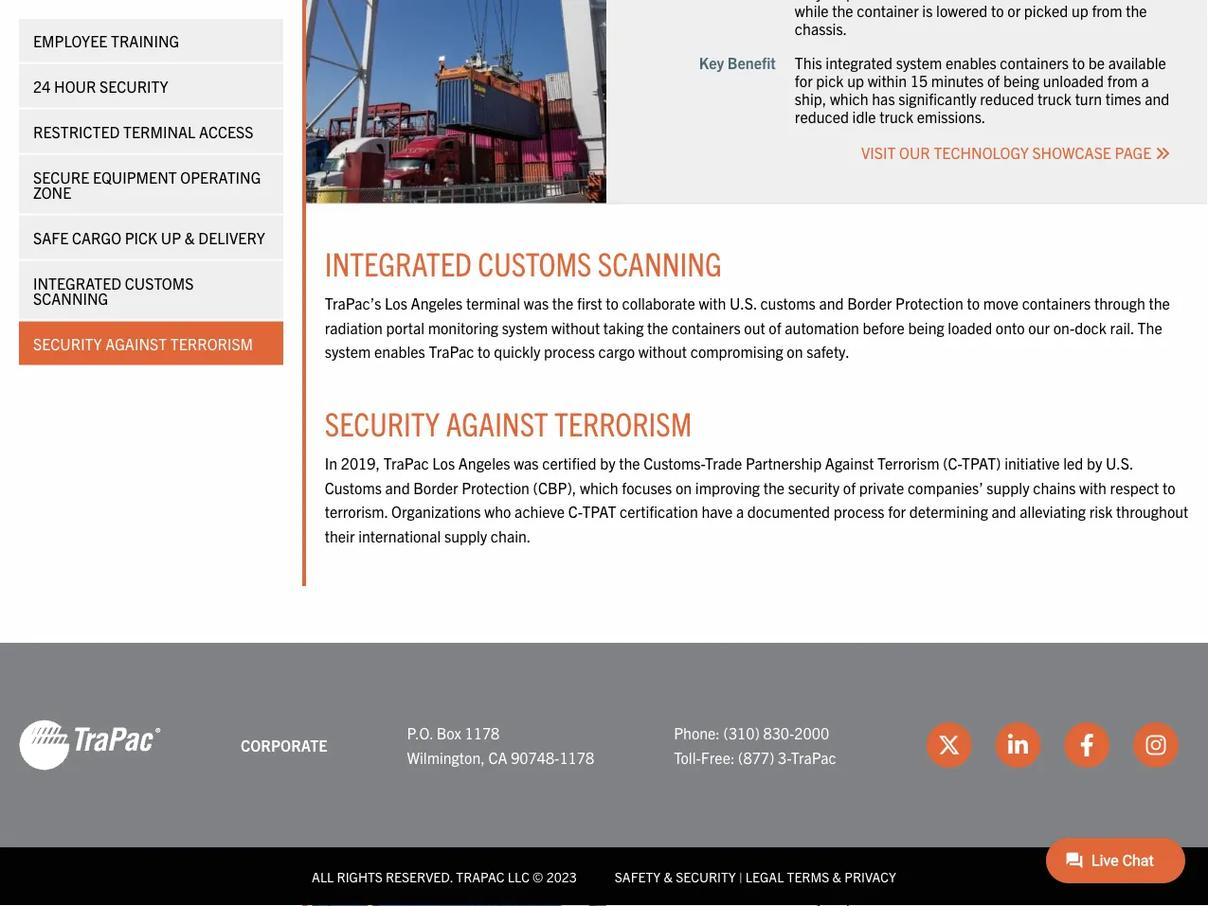 Task type: locate. For each thing, give the bounding box(es) containing it.
to up throughout on the right bottom of page
[[1163, 478, 1175, 497]]

0 vertical spatial supply
[[987, 478, 1029, 497]]

0 vertical spatial security against terrorism
[[33, 334, 253, 353]]

angeles up who
[[458, 454, 510, 473]]

1 horizontal spatial of
[[843, 478, 856, 497]]

2 horizontal spatial system
[[896, 53, 942, 71]]

for inside in 2019, trapac los angeles was certified by the customs-trade partnership against terrorism (c-tpat) initiative led by u.s. customs and border protection (cbp), which focuses on improving the security of private companies' supply chains with respect to terrorism. organizations who achieve c-tpat certification have a documented process for determining and alleviating risk throughout their international supply chain.
[[888, 502, 906, 521]]

security against terrorism down quickly
[[325, 402, 692, 443]]

1 vertical spatial los
[[432, 454, 455, 473]]

u.s. inside in 2019, trapac los angeles was certified by the customs-trade partnership against terrorism (c-tpat) initiative led by u.s. customs and border protection (cbp), which focuses on improving the security of private companies' supply chains with respect to terrorism. organizations who achieve c-tpat certification have a documented process for determining and alleviating risk throughout their international supply chain.
[[1106, 454, 1133, 473]]

protection up loaded
[[895, 294, 963, 313]]

phone:
[[674, 724, 720, 743]]

0 vertical spatial a
[[1141, 71, 1149, 90]]

which left has
[[830, 89, 868, 108]]

taking
[[603, 318, 644, 337]]

of inside "trapac's los angeles terminal was the first to collaborate with u.s. customs and border protection to move containers through the radiation portal monitoring system without taking the containers out of automation before being loaded onto our on-dock rail. the system enables trapac to quickly process cargo without compromising on safety."
[[769, 318, 781, 337]]

24
[[33, 77, 51, 96]]

documented
[[747, 502, 830, 521]]

& right terms
[[832, 869, 841, 886]]

through
[[1094, 294, 1145, 313]]

emissions.
[[917, 107, 986, 126]]

on left safety. on the right top
[[787, 342, 803, 361]]

rights
[[337, 869, 383, 886]]

|
[[739, 869, 742, 886]]

before
[[863, 318, 905, 337]]

being left unloaded
[[1003, 71, 1039, 90]]

against down quickly
[[446, 402, 548, 443]]

restricted terminal access link
[[19, 110, 283, 153]]

without right cargo
[[638, 342, 687, 361]]

scanning inside 'integrated customs scanning'
[[33, 289, 108, 308]]

integrated inside 'integrated customs scanning'
[[33, 274, 121, 293]]

system up quickly
[[502, 318, 548, 337]]

1 horizontal spatial terrorism
[[554, 402, 692, 443]]

system up significantly
[[896, 53, 942, 71]]

security against terrorism link
[[19, 322, 283, 366]]

1 horizontal spatial with
[[1079, 478, 1107, 497]]

0 vertical spatial being
[[1003, 71, 1039, 90]]

trapac's los angeles terminal was the first to collaborate with u.s. customs and border protection to move containers through the radiation portal monitoring system without taking the containers out of automation before being loaded onto our on-dock rail. the system enables trapac to quickly process cargo without compromising on safety.
[[325, 294, 1170, 361]]

0 vertical spatial terrorism
[[170, 334, 253, 353]]

restricted
[[33, 122, 120, 141]]

2 vertical spatial of
[[843, 478, 856, 497]]

1 vertical spatial angeles
[[458, 454, 510, 473]]

determining
[[909, 502, 988, 521]]

the
[[1138, 318, 1162, 337]]

corporate image
[[19, 719, 161, 772]]

by right "led"
[[1087, 454, 1102, 473]]

0 horizontal spatial being
[[908, 318, 944, 337]]

1 horizontal spatial being
[[1003, 71, 1039, 90]]

technology
[[934, 143, 1029, 162]]

containers left be
[[1000, 53, 1069, 71]]

& right safety
[[664, 869, 673, 886]]

border up "before"
[[847, 294, 892, 313]]

visit our technology showcase page
[[861, 143, 1155, 162]]

which up tpat
[[580, 478, 618, 497]]

security against terrorism down integrated customs scanning link
[[33, 334, 253, 353]]

1 horizontal spatial 1178
[[559, 748, 594, 767]]

0 vertical spatial which
[[830, 89, 868, 108]]

1 vertical spatial of
[[769, 318, 781, 337]]

1 horizontal spatial u.s.
[[1106, 454, 1133, 473]]

process left cargo
[[544, 342, 595, 361]]

within
[[868, 71, 907, 90]]

on down customs- at the right bottom
[[675, 478, 692, 497]]

with up risk
[[1079, 478, 1107, 497]]

of left private
[[843, 478, 856, 497]]

0 horizontal spatial protection
[[462, 478, 530, 497]]

u.s.
[[730, 294, 757, 313], [1106, 454, 1133, 473]]

0 vertical spatial of
[[987, 71, 1000, 90]]

2 vertical spatial system
[[325, 342, 371, 361]]

los up 'portal'
[[385, 294, 407, 313]]

©
[[533, 869, 543, 886]]

1 horizontal spatial reduced
[[980, 89, 1034, 108]]

and up automation
[[819, 294, 844, 313]]

0 vertical spatial trapac
[[429, 342, 474, 361]]

the down partnership
[[763, 478, 785, 497]]

1 vertical spatial against
[[446, 402, 548, 443]]

a right "from"
[[1141, 71, 1149, 90]]

integrated up trapac's at the left of page
[[325, 242, 472, 283]]

supply
[[987, 478, 1029, 497], [444, 527, 487, 546]]

0 vertical spatial containers
[[1000, 53, 1069, 71]]

trapac
[[429, 342, 474, 361], [383, 454, 429, 473], [791, 748, 836, 767]]

customs up terminal
[[478, 242, 592, 283]]

0 horizontal spatial a
[[736, 502, 744, 521]]

wilmington,
[[407, 748, 485, 767]]

being right "before"
[[908, 318, 944, 337]]

2 vertical spatial terrorism
[[877, 454, 939, 473]]

1 vertical spatial supply
[[444, 527, 487, 546]]

a inside in 2019, trapac los angeles was certified by the customs-trade partnership against terrorism (c-tpat) initiative led by u.s. customs and border protection (cbp), which focuses on improving the security of private companies' supply chains with respect to terrorism. organizations who achieve c-tpat certification have a documented process for determining and alleviating risk throughout their international supply chain.
[[736, 502, 744, 521]]

1 horizontal spatial customs
[[325, 478, 382, 497]]

safe
[[33, 228, 69, 247]]

& right up
[[185, 228, 195, 247]]

employee training
[[33, 31, 179, 50]]

0 vertical spatial against
[[105, 334, 167, 353]]

customs down the safe cargo pick up & delivery link
[[125, 274, 194, 293]]

0 vertical spatial enables
[[946, 53, 996, 71]]

border up organizations
[[413, 478, 458, 497]]

integrated customs scanning
[[325, 242, 722, 283], [33, 274, 194, 308]]

cargo
[[72, 228, 121, 247]]

corporate
[[241, 736, 327, 755]]

against up private
[[825, 454, 874, 473]]

enables up significantly
[[946, 53, 996, 71]]

0 horizontal spatial against
[[105, 334, 167, 353]]

was right terminal
[[524, 294, 549, 313]]

0 horizontal spatial scanning
[[33, 289, 108, 308]]

terrorism up customs- at the right bottom
[[554, 402, 692, 443]]

equipment
[[93, 168, 177, 187]]

0 vertical spatial 1178
[[465, 724, 500, 743]]

0 horizontal spatial integrated customs scanning
[[33, 274, 194, 308]]

and inside this integrated system enables containers to be available for pick up within 15 minutes of being unloaded from a ship, which has significantly reduced truck turn times and reduced idle truck emissions.
[[1145, 89, 1169, 108]]

for down private
[[888, 502, 906, 521]]

minutes
[[931, 71, 984, 90]]

and right times
[[1145, 89, 1169, 108]]

(c-
[[943, 454, 962, 473]]

1 vertical spatial with
[[1079, 478, 1107, 497]]

0 vertical spatial angeles
[[411, 294, 463, 313]]

initiative
[[1004, 454, 1060, 473]]

1 vertical spatial on
[[675, 478, 692, 497]]

2 vertical spatial against
[[825, 454, 874, 473]]

safety
[[615, 869, 661, 886]]

0 horizontal spatial reduced
[[795, 107, 849, 126]]

0 horizontal spatial 1178
[[465, 724, 500, 743]]

terminal
[[123, 122, 196, 141]]

2 horizontal spatial against
[[825, 454, 874, 473]]

customs inside 'integrated customs scanning'
[[125, 274, 194, 293]]

1 horizontal spatial for
[[888, 502, 906, 521]]

being inside "trapac's los angeles terminal was the first to collaborate with u.s. customs and border protection to move containers through the radiation portal monitoring system without taking the containers out of automation before being loaded onto our on-dock rail. the system enables trapac to quickly process cargo without compromising on safety."
[[908, 318, 944, 337]]

against inside security against terrorism link
[[105, 334, 167, 353]]

1 vertical spatial protection
[[462, 478, 530, 497]]

system down radiation
[[325, 342, 371, 361]]

which inside in 2019, trapac los angeles was certified by the customs-trade partnership against terrorism (c-tpat) initiative led by u.s. customs and border protection (cbp), which focuses on improving the security of private companies' supply chains with respect to terrorism. organizations who achieve c-tpat certification have a documented process for determining and alleviating risk throughout their international supply chain.
[[580, 478, 618, 497]]

move
[[983, 294, 1019, 313]]

containers up 'compromising'
[[672, 318, 741, 337]]

los inside "trapac's los angeles terminal was the first to collaborate with u.s. customs and border protection to move containers through the radiation portal monitoring system without taking the containers out of automation before being loaded onto our on-dock rail. the system enables trapac to quickly process cargo without compromising on safety."
[[385, 294, 407, 313]]

0 horizontal spatial integrated
[[33, 274, 121, 293]]

our
[[899, 143, 930, 162]]

to
[[1072, 53, 1085, 71], [606, 294, 619, 313], [967, 294, 980, 313], [478, 342, 490, 361], [1163, 478, 1175, 497]]

scanning down safe
[[33, 289, 108, 308]]

protection up who
[[462, 478, 530, 497]]

tpat
[[582, 502, 616, 521]]

customs-
[[644, 454, 705, 473]]

1178 right ca
[[559, 748, 594, 767]]

1 horizontal spatial supply
[[987, 478, 1029, 497]]

0 vertical spatial u.s.
[[730, 294, 757, 313]]

1 vertical spatial scanning
[[33, 289, 108, 308]]

reduced down pick at the right
[[795, 107, 849, 126]]

0 horizontal spatial for
[[795, 71, 813, 90]]

0 horizontal spatial process
[[544, 342, 595, 361]]

1 horizontal spatial security against terrorism
[[325, 402, 692, 443]]

1 horizontal spatial without
[[638, 342, 687, 361]]

integrated
[[325, 242, 472, 283], [33, 274, 121, 293]]

0 horizontal spatial supply
[[444, 527, 487, 546]]

1 vertical spatial was
[[514, 454, 539, 473]]

1 horizontal spatial truck
[[1038, 89, 1072, 108]]

on inside "trapac's los angeles terminal was the first to collaborate with u.s. customs and border protection to move containers through the radiation portal monitoring system without taking the containers out of automation before being loaded onto our on-dock rail. the system enables trapac to quickly process cargo without compromising on safety."
[[787, 342, 803, 361]]

u.s. up out
[[730, 294, 757, 313]]

process down private
[[834, 502, 885, 521]]

against
[[105, 334, 167, 353], [446, 402, 548, 443], [825, 454, 874, 473]]

integrated customs scanning up terminal
[[325, 242, 722, 283]]

trade
[[705, 454, 742, 473]]

1 vertical spatial u.s.
[[1106, 454, 1133, 473]]

1 vertical spatial enables
[[374, 342, 425, 361]]

integrated customs scanning down cargo on the top
[[33, 274, 194, 308]]

0 horizontal spatial u.s.
[[730, 294, 757, 313]]

and inside "trapac's los angeles terminal was the first to collaborate with u.s. customs and border protection to move containers through the radiation portal monitoring system without taking the containers out of automation before being loaded onto our on-dock rail. the system enables trapac to quickly process cargo without compromising on safety."
[[819, 294, 844, 313]]

0 vertical spatial was
[[524, 294, 549, 313]]

p.o. box 1178 wilmington, ca 90748-1178
[[407, 724, 594, 767]]

of
[[987, 71, 1000, 90], [769, 318, 781, 337], [843, 478, 856, 497]]

with inside "trapac's los angeles terminal was the first to collaborate with u.s. customs and border protection to move containers through the radiation portal monitoring system without taking the containers out of automation before being loaded onto our on-dock rail. the system enables trapac to quickly process cargo without compromising on safety."
[[699, 294, 726, 313]]

trapac
[[456, 869, 504, 886]]

terrorism up private
[[877, 454, 939, 473]]

have
[[702, 502, 733, 521]]

for
[[795, 71, 813, 90], [888, 502, 906, 521]]

1 vertical spatial trapac
[[383, 454, 429, 473]]

terminal
[[466, 294, 520, 313]]

security against terrorism
[[33, 334, 253, 353], [325, 402, 692, 443]]

and
[[1145, 89, 1169, 108], [819, 294, 844, 313], [385, 478, 410, 497], [992, 502, 1016, 521]]

of right minutes
[[987, 71, 1000, 90]]

1 horizontal spatial protection
[[895, 294, 963, 313]]

reduced up visit our technology showcase page
[[980, 89, 1034, 108]]

1 vertical spatial containers
[[1022, 294, 1091, 313]]

onto
[[996, 318, 1025, 337]]

angeles up monitoring
[[411, 294, 463, 313]]

to right first
[[606, 294, 619, 313]]

was up the (cbp),
[[514, 454, 539, 473]]

companies'
[[908, 478, 983, 497]]

1 horizontal spatial process
[[834, 502, 885, 521]]

2000
[[794, 724, 829, 743]]

containers up on-
[[1022, 294, 1091, 313]]

&
[[185, 228, 195, 247], [664, 869, 673, 886], [832, 869, 841, 886]]

1 horizontal spatial by
[[1087, 454, 1102, 473]]

legal terms & privacy link
[[746, 869, 896, 886]]

0 horizontal spatial enables
[[374, 342, 425, 361]]

against down integrated customs scanning link
[[105, 334, 167, 353]]

0 vertical spatial system
[[896, 53, 942, 71]]

1 horizontal spatial system
[[502, 318, 548, 337]]

2 by from the left
[[1087, 454, 1102, 473]]

1 vertical spatial which
[[580, 478, 618, 497]]

24 hour security
[[33, 77, 168, 96]]

to left be
[[1072, 53, 1085, 71]]

0 vertical spatial protection
[[895, 294, 963, 313]]

1 horizontal spatial on
[[787, 342, 803, 361]]

for left pick at the right
[[795, 71, 813, 90]]

1 vertical spatial being
[[908, 318, 944, 337]]

be
[[1089, 53, 1105, 71]]

customs up terrorism.
[[325, 478, 382, 497]]

protection inside in 2019, trapac los angeles was certified by the customs-trade partnership against terrorism (c-tpat) initiative led by u.s. customs and border protection (cbp), which focuses on improving the security of private companies' supply chains with respect to terrorism. organizations who achieve c-tpat certification have a documented process for determining and alleviating risk throughout their international supply chain.
[[462, 478, 530, 497]]

supply down organizations
[[444, 527, 487, 546]]

protection inside "trapac's los angeles terminal was the first to collaborate with u.s. customs and border protection to move containers through the radiation portal monitoring system without taking the containers out of automation before being loaded onto our on-dock rail. the system enables trapac to quickly process cargo without compromising on safety."
[[895, 294, 963, 313]]

supply down initiative
[[987, 478, 1029, 497]]

pick
[[816, 71, 844, 90]]

operating
[[180, 168, 261, 187]]

0 horizontal spatial of
[[769, 318, 781, 337]]

1 horizontal spatial a
[[1141, 71, 1149, 90]]

secure
[[33, 168, 89, 187]]

being inside this integrated system enables containers to be available for pick up within 15 minutes of being unloaded from a ship, which has significantly reduced truck turn times and reduced idle truck emissions.
[[1003, 71, 1039, 90]]

1 horizontal spatial los
[[432, 454, 455, 473]]

being
[[1003, 71, 1039, 90], [908, 318, 944, 337]]

a right 'have'
[[736, 502, 744, 521]]

0 horizontal spatial terrorism
[[170, 334, 253, 353]]

trapac down monitoring
[[429, 342, 474, 361]]

1178 up ca
[[465, 724, 500, 743]]

scanning up collaborate
[[598, 242, 722, 283]]

0 horizontal spatial &
[[185, 228, 195, 247]]

key
[[699, 53, 724, 71]]

1 vertical spatial border
[[413, 478, 458, 497]]

the up focuses
[[619, 454, 640, 473]]

truck right idle
[[879, 107, 913, 126]]

los up organizations
[[432, 454, 455, 473]]

compromising
[[690, 342, 783, 361]]

of inside this integrated system enables containers to be available for pick up within 15 minutes of being unloaded from a ship, which has significantly reduced truck turn times and reduced idle truck emissions.
[[987, 71, 1000, 90]]

1 horizontal spatial border
[[847, 294, 892, 313]]

1 horizontal spatial scanning
[[598, 242, 722, 283]]

with right collaborate
[[699, 294, 726, 313]]

trapac right "2019,"
[[383, 454, 429, 473]]

without
[[551, 318, 600, 337], [638, 342, 687, 361]]

ship,
[[795, 89, 826, 108]]

improving
[[695, 478, 760, 497]]

by right certified
[[600, 454, 615, 473]]

which inside this integrated system enables containers to be available for pick up within 15 minutes of being unloaded from a ship, which has significantly reduced truck turn times and reduced idle truck emissions.
[[830, 89, 868, 108]]

restricted terminal access
[[33, 122, 253, 141]]

0 horizontal spatial without
[[551, 318, 600, 337]]

terrorism down integrated customs scanning link
[[170, 334, 253, 353]]

truck left turn
[[1038, 89, 1072, 108]]

2 vertical spatial trapac
[[791, 748, 836, 767]]

2 vertical spatial containers
[[672, 318, 741, 337]]

1 vertical spatial for
[[888, 502, 906, 521]]

1 by from the left
[[600, 454, 615, 473]]

angeles
[[411, 294, 463, 313], [458, 454, 510, 473]]

reduced
[[980, 89, 1034, 108], [795, 107, 849, 126]]

1 vertical spatial system
[[502, 318, 548, 337]]

0 horizontal spatial by
[[600, 454, 615, 473]]

0 vertical spatial with
[[699, 294, 726, 313]]

this
[[795, 53, 822, 71]]

footer
[[0, 643, 1208, 907]]

phone: (310) 830-2000 toll-free: (877) 3-trapac
[[674, 724, 836, 767]]

customs inside in 2019, trapac los angeles was certified by the customs-trade partnership against terrorism (c-tpat) initiative led by u.s. customs and border protection (cbp), which focuses on improving the security of private companies' supply chains with respect to terrorism. organizations who achieve c-tpat certification have a documented process for determining and alleviating risk throughout their international supply chain.
[[325, 478, 382, 497]]

delivery
[[198, 228, 265, 247]]

system inside this integrated system enables containers to be available for pick up within 15 minutes of being unloaded from a ship, which has significantly reduced truck turn times and reduced idle truck emissions.
[[896, 53, 942, 71]]

privacy
[[844, 869, 896, 886]]

trapac down 2000
[[791, 748, 836, 767]]

without down first
[[551, 318, 600, 337]]

0 horizontal spatial customs
[[125, 274, 194, 293]]

of right out
[[769, 318, 781, 337]]

enables down 'portal'
[[374, 342, 425, 361]]

u.s. up respect
[[1106, 454, 1133, 473]]

1 horizontal spatial against
[[446, 402, 548, 443]]

all rights reserved. trapac llc © 2023
[[312, 869, 577, 886]]

0 horizontal spatial los
[[385, 294, 407, 313]]

1178
[[465, 724, 500, 743], [559, 748, 594, 767]]

training
[[111, 31, 179, 50]]

u.s. inside "trapac's los angeles terminal was the first to collaborate with u.s. customs and border protection to move containers through the radiation portal monitoring system without taking the containers out of automation before being loaded onto our on-dock rail. the system enables trapac to quickly process cargo without compromising on safety."
[[730, 294, 757, 313]]

integrated down cargo on the top
[[33, 274, 121, 293]]



Task type: vqa. For each thing, say whether or not it's contained in the screenshot.
topmost TraPac.
no



Task type: describe. For each thing, give the bounding box(es) containing it.
security inside footer
[[676, 869, 736, 886]]

visit
[[861, 143, 896, 162]]

their
[[325, 527, 355, 546]]

collaborate
[[622, 294, 695, 313]]

border inside "trapac's los angeles terminal was the first to collaborate with u.s. customs and border protection to move containers through the radiation portal monitoring system without taking the containers out of automation before being loaded onto our on-dock rail. the system enables trapac to quickly process cargo without compromising on safety."
[[847, 294, 892, 313]]

led
[[1063, 454, 1083, 473]]

to inside this integrated system enables containers to be available for pick up within 15 minutes of being unloaded from a ship, which has significantly reduced truck turn times and reduced idle truck emissions.
[[1072, 53, 1085, 71]]

all
[[312, 869, 334, 886]]

certification
[[620, 502, 698, 521]]

on-
[[1053, 318, 1075, 337]]

quickly
[[494, 342, 540, 361]]

safe cargo pick up & delivery link
[[19, 216, 283, 260]]

available
[[1108, 53, 1166, 71]]

was inside in 2019, trapac los angeles was certified by the customs-trade partnership against terrorism (c-tpat) initiative led by u.s. customs and border protection (cbp), which focuses on improving the security of private companies' supply chains with respect to terrorism. organizations who achieve c-tpat certification have a documented process for determining and alleviating risk throughout their international supply chain.
[[514, 454, 539, 473]]

solid image
[[1155, 146, 1170, 161]]

llc
[[508, 869, 530, 886]]

against inside in 2019, trapac los angeles was certified by the customs-trade partnership against terrorism (c-tpat) initiative led by u.s. customs and border protection (cbp), which focuses on improving the security of private companies' supply chains with respect to terrorism. organizations who achieve c-tpat certification have a documented process for determining and alleviating risk throughout their international supply chain.
[[825, 454, 874, 473]]

the down collaborate
[[647, 318, 668, 337]]

was inside "trapac's los angeles terminal was the first to collaborate with u.s. customs and border protection to move containers through the radiation portal monitoring system without taking the containers out of automation before being loaded onto our on-dock rail. the system enables trapac to quickly process cargo without compromising on safety."
[[524, 294, 549, 313]]

trapac's
[[325, 294, 381, 313]]

2019,
[[341, 454, 380, 473]]

secure equipment operating zone
[[33, 168, 261, 202]]

significantly
[[898, 89, 977, 108]]

the up the
[[1149, 294, 1170, 313]]

from
[[1107, 71, 1138, 90]]

0 horizontal spatial security against terrorism
[[33, 334, 253, 353]]

hour
[[54, 77, 96, 96]]

secure equipment operating zone link
[[19, 155, 283, 214]]

for inside this integrated system enables containers to be available for pick up within 15 minutes of being unloaded from a ship, which has significantly reduced truck turn times and reduced idle truck emissions.
[[795, 71, 813, 90]]

access
[[199, 122, 253, 141]]

1 vertical spatial security against terrorism
[[325, 402, 692, 443]]

times
[[1105, 89, 1141, 108]]

to inside in 2019, trapac los angeles was certified by the customs-trade partnership against terrorism (c-tpat) initiative led by u.s. customs and border protection (cbp), which focuses on improving the security of private companies' supply chains with respect to terrorism. organizations who achieve c-tpat certification have a documented process for determining and alleviating risk throughout their international supply chain.
[[1163, 478, 1175, 497]]

achieve
[[515, 502, 565, 521]]

benefit
[[728, 53, 776, 71]]

0 vertical spatial scanning
[[598, 242, 722, 283]]

page
[[1115, 143, 1151, 162]]

terrorism.
[[325, 502, 388, 521]]

monitoring
[[428, 318, 498, 337]]

trapac inside the phone: (310) 830-2000 toll-free: (877) 3-trapac
[[791, 748, 836, 767]]

process inside "trapac's los angeles terminal was the first to collaborate with u.s. customs and border protection to move containers through the radiation portal monitoring system without taking the containers out of automation before being loaded onto our on-dock rail. the system enables trapac to quickly process cargo without compromising on safety."
[[544, 342, 595, 361]]

up
[[161, 228, 181, 247]]

safety.
[[807, 342, 850, 361]]

1 horizontal spatial integrated customs scanning
[[325, 242, 722, 283]]

to up loaded
[[967, 294, 980, 313]]

los inside in 2019, trapac los angeles was certified by the customs-trade partnership against terrorism (c-tpat) initiative led by u.s. customs and border protection (cbp), which focuses on improving the security of private companies' supply chains with respect to terrorism. organizations who achieve c-tpat certification have a documented process for determining and alleviating risk throughout their international supply chain.
[[432, 454, 455, 473]]

1 horizontal spatial integrated
[[325, 242, 472, 283]]

3-
[[778, 748, 791, 767]]

with inside in 2019, trapac los angeles was certified by the customs-trade partnership against terrorism (c-tpat) initiative led by u.s. customs and border protection (cbp), which focuses on improving the security of private companies' supply chains with respect to terrorism. organizations who achieve c-tpat certification have a documented process for determining and alleviating risk throughout their international supply chain.
[[1079, 478, 1107, 497]]

to down monitoring
[[478, 342, 490, 361]]

of inside in 2019, trapac los angeles was certified by the customs-trade partnership against terrorism (c-tpat) initiative led by u.s. customs and border protection (cbp), which focuses on improving the security of private companies' supply chains with respect to terrorism. organizations who achieve c-tpat certification have a documented process for determining and alleviating risk throughout their international supply chain.
[[843, 478, 856, 497]]

1 vertical spatial 1178
[[559, 748, 594, 767]]

focuses
[[622, 478, 672, 497]]

integrated customs scanning link
[[19, 262, 283, 320]]

1 horizontal spatial &
[[664, 869, 673, 886]]

c-
[[568, 502, 582, 521]]

zone
[[33, 183, 71, 202]]

and up organizations
[[385, 478, 410, 497]]

portal
[[386, 318, 424, 337]]

private
[[859, 478, 904, 497]]

enables inside this integrated system enables containers to be available for pick up within 15 minutes of being unloaded from a ship, which has significantly reduced truck turn times and reduced idle truck emissions.
[[946, 53, 996, 71]]

who
[[484, 502, 511, 521]]

toll-
[[674, 748, 701, 767]]

customs
[[760, 294, 816, 313]]

safe cargo pick up & delivery
[[33, 228, 265, 247]]

international
[[358, 527, 441, 546]]

a inside this integrated system enables containers to be available for pick up within 15 minutes of being unloaded from a ship, which has significantly reduced truck turn times and reduced idle truck emissions.
[[1141, 71, 1149, 90]]

(cbp),
[[533, 478, 576, 497]]

risk
[[1089, 502, 1113, 521]]

integrated customs scanning inside integrated customs scanning link
[[33, 274, 194, 308]]

0 vertical spatial without
[[551, 318, 600, 337]]

process inside in 2019, trapac los angeles was certified by the customs-trade partnership against terrorism (c-tpat) initiative led by u.s. customs and border protection (cbp), which focuses on improving the security of private companies' supply chains with respect to terrorism. organizations who achieve c-tpat certification have a documented process for determining and alleviating risk throughout their international supply chain.
[[834, 502, 885, 521]]

safety & security | legal terms & privacy
[[615, 869, 896, 886]]

key benefit
[[699, 53, 776, 71]]

organizations
[[391, 502, 481, 521]]

trapac inside in 2019, trapac los angeles was certified by the customs-trade partnership against terrorism (c-tpat) initiative led by u.s. customs and border protection (cbp), which focuses on improving the security of private companies' supply chains with respect to terrorism. organizations who achieve c-tpat certification have a documented process for determining and alleviating risk throughout their international supply chain.
[[383, 454, 429, 473]]

rail.
[[1110, 318, 1134, 337]]

2 horizontal spatial &
[[832, 869, 841, 886]]

certified
[[542, 454, 596, 473]]

our
[[1028, 318, 1050, 337]]

cargo
[[598, 342, 635, 361]]

unloaded
[[1043, 71, 1104, 90]]

border inside in 2019, trapac los angeles was certified by the customs-trade partnership against terrorism (c-tpat) initiative led by u.s. customs and border protection (cbp), which focuses on improving the security of private companies' supply chains with respect to terrorism. organizations who achieve c-tpat certification have a documented process for determining and alleviating risk throughout their international supply chain.
[[413, 478, 458, 497]]

chains
[[1033, 478, 1076, 497]]

terrorism inside in 2019, trapac los angeles was certified by the customs-trade partnership against terrorism (c-tpat) initiative led by u.s. customs and border protection (cbp), which focuses on improving the security of private companies' supply chains with respect to terrorism. organizations who achieve c-tpat certification have a documented process for determining and alleviating risk throughout their international supply chain.
[[877, 454, 939, 473]]

0 horizontal spatial truck
[[879, 107, 913, 126]]

angeles inside in 2019, trapac los angeles was certified by the customs-trade partnership against terrorism (c-tpat) initiative led by u.s. customs and border protection (cbp), which focuses on improving the security of private companies' supply chains with respect to terrorism. organizations who achieve c-tpat certification have a documented process for determining and alleviating risk throughout their international supply chain.
[[458, 454, 510, 473]]

and left alleviating at the bottom right
[[992, 502, 1016, 521]]

tpat)
[[962, 454, 1001, 473]]

containers inside this integrated system enables containers to be available for pick up within 15 minutes of being unloaded from a ship, which has significantly reduced truck turn times and reduced idle truck emissions.
[[1000, 53, 1069, 71]]

24 hour security link
[[19, 64, 283, 108]]

security
[[788, 478, 840, 497]]

trapac inside "trapac's los angeles terminal was the first to collaborate with u.s. customs and border protection to move containers through the radiation portal monitoring system without taking the containers out of automation before being loaded onto our on-dock rail. the system enables trapac to quickly process cargo without compromising on safety."
[[429, 342, 474, 361]]

loaded
[[948, 318, 992, 337]]

free:
[[701, 748, 735, 767]]

footer containing p.o. box 1178
[[0, 643, 1208, 907]]

angeles inside "trapac's los angeles terminal was the first to collaborate with u.s. customs and border protection to move containers through the radiation portal monitoring system without taking the containers out of automation before being loaded onto our on-dock rail. the system enables trapac to quickly process cargo without compromising on safety."
[[411, 294, 463, 313]]

in
[[325, 454, 337, 473]]

on inside in 2019, trapac los angeles was certified by the customs-trade partnership against terrorism (c-tpat) initiative led by u.s. customs and border protection (cbp), which focuses on improving the security of private companies' supply chains with respect to terrorism. organizations who achieve c-tpat certification have a documented process for determining and alleviating risk throughout their international supply chain.
[[675, 478, 692, 497]]

chain.
[[491, 527, 531, 546]]

this integrated system enables containers to be available for pick up within 15 minutes of being unloaded from a ship, which has significantly reduced truck turn times and reduced idle truck emissions.
[[795, 53, 1169, 126]]

90748-
[[511, 748, 559, 767]]

2 horizontal spatial customs
[[478, 242, 592, 283]]

enables inside "trapac's los angeles terminal was the first to collaborate with u.s. customs and border protection to move containers through the radiation portal monitoring system without taking the containers out of automation before being loaded onto our on-dock rail. the system enables trapac to quickly process cargo without compromising on safety."
[[374, 342, 425, 361]]

pick
[[125, 228, 157, 247]]

legal
[[746, 869, 784, 886]]

2023
[[546, 869, 577, 886]]

(877)
[[738, 748, 774, 767]]

terms
[[787, 869, 829, 886]]

(310)
[[723, 724, 760, 743]]

the left first
[[552, 294, 573, 313]]

radiation
[[325, 318, 383, 337]]

in 2019, trapac los angeles was certified by the customs-trade partnership against terrorism (c-tpat) initiative led by u.s. customs and border protection (cbp), which focuses on improving the security of private companies' supply chains with respect to terrorism. organizations who achieve c-tpat certification have a documented process for determining and alleviating risk throughout their international supply chain.
[[325, 454, 1188, 546]]

1 vertical spatial terrorism
[[554, 402, 692, 443]]

reserved.
[[386, 869, 453, 886]]

showcase
[[1032, 143, 1111, 162]]



